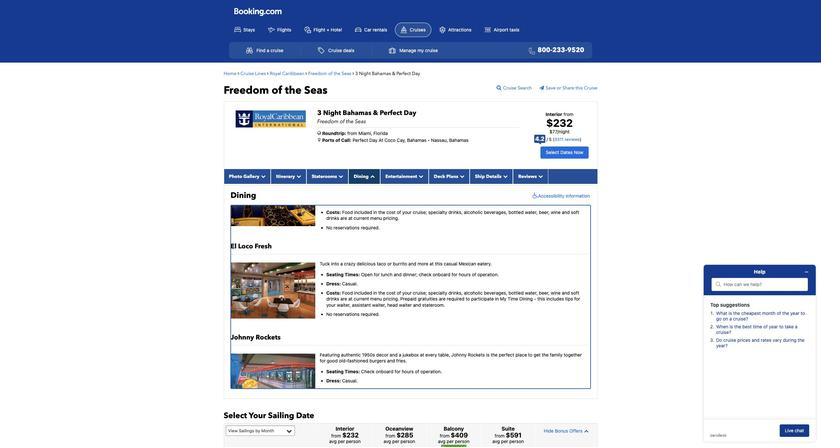 Task type: describe. For each thing, give the bounding box(es) containing it.
0 vertical spatial casual
[[365, 200, 379, 206]]

manage my cruise button
[[382, 44, 445, 57]]

prepaid
[[401, 296, 417, 302]]

deck
[[434, 173, 445, 180]]

bare
[[454, 200, 463, 206]]

at
[[379, 137, 383, 143]]

stateroom.
[[422, 302, 445, 308]]

dress: for el loco fresh
[[326, 281, 341, 287]]

person for $409
[[455, 439, 470, 444]]

chevron down image for itinerary
[[295, 174, 301, 179]]

1 waiter, from the left
[[337, 302, 351, 308]]

itinerary
[[276, 173, 295, 180]]

cruise for cruise lines
[[241, 70, 254, 77]]

per inside $9.95 usd per person; specialty drinks, alcoholic beverages, bottled water, beer, wine and soft drinks are at current menu pricing. (please note: pricing subject to change without notice, and may differ for ships doing china itineraries.)
[[367, 387, 374, 393]]

avg for $591
[[493, 439, 500, 444]]

fashioned
[[348, 358, 368, 364]]

view
[[228, 428, 238, 433]]

1 horizontal spatial onboard
[[433, 272, 451, 277]]

royal caribbean
[[270, 70, 304, 77]]

pricing. for food included in the cost of your cruise; specialty drinks, alcoholic beverages, bottled water, beer, wine and soft drinks are at current menu pricing. prepaid gratuities are required to participate in my time dining - this includes tips for your waiter, assistant waiter, head waiter and stateroom.
[[383, 296, 399, 302]]

chevron down image for deck plans
[[459, 174, 465, 179]]

pricing. inside $9.95 usd per person; specialty drinks, alcoholic beverages, bottled water, beer, wine and soft drinks are at current menu pricing. (please note: pricing subject to change without notice, and may differ for ships doing china itineraries.)
[[339, 393, 355, 399]]

from for balcony from $409 avg per person
[[440, 433, 450, 439]]

chevron up image for hide bonus offers
[[583, 429, 589, 433]]

2 horizontal spatial this
[[576, 85, 583, 91]]

0 vertical spatial or
[[557, 85, 562, 91]]

soft for food included in the cost of your cruise; specialty drinks, alcoholic beverages, bottled water, beer, wine and soft drinks are at current menu pricing.
[[571, 210, 580, 215]]

at inside $9.95 usd per person; specialty drinks, alcoholic beverages, bottled water, beer, wine and soft drinks are at current menu pricing. (please note: pricing subject to change without notice, and may differ for ships doing china itineraries.)
[[566, 387, 571, 393]]

chevron down image
[[537, 174, 543, 179]]

manage my cruise
[[400, 48, 438, 53]]

of down roundtrip:
[[336, 137, 340, 143]]

royal
[[270, 70, 281, 77]]

pricing
[[385, 393, 400, 399]]

0 horizontal spatial hours
[[402, 369, 414, 375]]

authentic
[[341, 352, 361, 358]]

of down mexican
[[472, 272, 476, 277]]

1 vertical spatial this
[[435, 261, 443, 267]]

view sailings by month
[[228, 428, 274, 433]]

4.2
[[535, 135, 545, 142]]

3311
[[555, 137, 564, 142]]

to inside food included in the cost of your cruise; specialty drinks, alcoholic beverages, bottled water, beer, wine and soft drinks are at current menu pricing. prepaid gratuities are required to participate in my time dining - this includes tips for your waiter, assistant waiter, head waiter and stateroom.
[[466, 296, 470, 302]]

2 waiter, from the left
[[372, 302, 386, 308]]

$9.95
[[342, 387, 355, 393]]

of down 'royal'
[[272, 83, 282, 98]]

menu inside $9.95 usd per person; specialty drinks, alcoholic beverages, bottled water, beer, wine and soft drinks are at current menu pricing. (please note: pricing subject to change without notice, and may differ for ships doing china itineraries.)
[[326, 393, 338, 399]]

car
[[364, 27, 372, 32]]

and up tips on the bottom right of page
[[562, 290, 570, 296]]

per for $591
[[501, 439, 508, 444]]

cruise for manage my cruise
[[425, 48, 438, 53]]

for right open
[[374, 272, 380, 277]]

stays
[[243, 27, 255, 32]]

1 vertical spatial casual
[[444, 261, 458, 267]]

chevron down image for photo gallery
[[260, 174, 266, 179]]

interior from $232 avg per person
[[329, 426, 361, 444]]

save or share this cruise link
[[540, 85, 598, 91]]

my
[[500, 296, 507, 302]]

0 horizontal spatial or
[[388, 261, 392, 267]]

2 required. from the top
[[361, 311, 380, 317]]

seating for johnny rockets
[[326, 369, 344, 375]]

place
[[516, 352, 527, 358]]

cruise right share
[[584, 85, 598, 91]]

1 vertical spatial freedom of the seas
[[224, 83, 328, 98]]

at right the more
[[430, 261, 434, 267]]

your
[[249, 410, 266, 421]]

night for 3 night bahamas & perfect day freedom of the seas
[[323, 108, 341, 117]]

drinks for food included in the cost of your cruise; specialty drinks, alcoholic beverages, bottled water, beer, wine and soft drinks are at current menu pricing.
[[326, 216, 339, 221]]

wheelchair image
[[531, 193, 538, 199]]

for inside food included in the cost of your cruise; specialty drinks, alcoholic beverages, bottled water, beer, wine and soft drinks are at current menu pricing. prepaid gratuities are required to participate in my time dining - this includes tips for your waiter, assistant waiter, head waiter and stateroom.
[[575, 296, 580, 302]]

dinner;
[[403, 272, 418, 277]]

coco
[[385, 137, 396, 143]]

+
[[327, 27, 330, 32]]

to inside $9.95 usd per person; specialty drinks, alcoholic beverages, bottled water, beer, wine and soft drinks are at current menu pricing. (please note: pricing subject to change without notice, and may differ for ships doing china itineraries.)
[[418, 393, 422, 399]]

taco
[[377, 261, 386, 267]]

of down cruise deals link
[[328, 70, 333, 77]]

globe image
[[317, 131, 321, 135]]

seating times: open for lunch and dinner; check onboard for hours of operation.
[[326, 272, 499, 277]]

seas inside 3 night bahamas & perfect day freedom of the seas
[[355, 118, 366, 125]]

itineraries.)
[[551, 393, 575, 399]]

alcoholic for food included in the cost of your cruise; specialty drinks, alcoholic beverages, bottled water, beer, wine and soft drinks are at current menu pricing.
[[464, 210, 483, 215]]

alcoholic inside $9.95 usd per person; specialty drinks, alcoholic beverages, bottled water, beer, wine and soft drinks are at current menu pricing. (please note: pricing subject to change without notice, and may differ for ships doing china itineraries.)
[[428, 387, 447, 393]]

0 vertical spatial freedom of the seas
[[308, 70, 352, 77]]

family
[[550, 352, 563, 358]]

caribbean
[[282, 70, 304, 77]]

2 vertical spatial your
[[326, 302, 336, 308]]

of inside food included in the cost of your cruise; specialty drinks, alcoholic beverages, bottled water, beer, wine and soft drinks are at current menu pricing. prepaid gratuities are required to participate in my time dining - this includes tips for your waiter, assistant waiter, head waiter and stateroom.
[[397, 290, 401, 296]]

cruises
[[410, 27, 426, 32]]

required
[[447, 296, 465, 302]]

attractions link
[[434, 23, 477, 37]]

cruise for cruise deals
[[328, 48, 342, 53]]

the inside 3 night bahamas & perfect day freedom of the seas
[[346, 118, 354, 125]]

0 vertical spatial seas
[[342, 70, 352, 77]]

interior
[[546, 111, 563, 117]]

0 horizontal spatial johnny
[[231, 333, 254, 342]]

and inside food included in the cost of your cruise; specialty drinks, alcoholic beverages, bottled water, beer, wine and soft drinks are at current menu pricing.
[[562, 210, 570, 215]]

select for select          dates now
[[546, 150, 559, 155]]

entertainment
[[386, 173, 417, 180]]

and down prepaid
[[413, 302, 421, 308]]

dinner.
[[547, 200, 562, 206]]

per for $285
[[393, 439, 400, 444]]

tank
[[483, 200, 492, 206]]

johnny inside featuring authentic 1950s decor and a jukebox at every table, johnny rockets is the perfect place to get the family together for good old-fashioned burgers and fries.
[[452, 352, 467, 358]]

staterooms
[[312, 173, 337, 180]]

home link
[[224, 70, 237, 77]]

and up the fries.
[[390, 352, 398, 358]]

ship
[[475, 173, 485, 180]]

included for food included in the cost of your cruise; specialty drinks, alcoholic beverages, bottled water, beer, wine and soft drinks are at current menu pricing.
[[354, 210, 372, 215]]

and left may
[[473, 393, 481, 399]]

avg for $409
[[438, 439, 446, 444]]

cruise; for food included in the cost of your cruise; specialty drinks, alcoholic beverages, bottled water, beer, wine and soft drinks are at current menu pricing. prepaid gratuities are required to participate in my time dining - this includes tips for your waiter, assistant waiter, head waiter and stateroom.
[[413, 290, 427, 296]]

and left the fries.
[[387, 358, 395, 364]]

and up doing
[[526, 387, 534, 393]]

1950s
[[362, 352, 375, 358]]

more
[[418, 261, 429, 267]]

cruise; for food included in the cost of your cruise; specialty drinks, alcoholic beverages, bottled water, beer, wine and soft drinks are at current menu pricing.
[[413, 210, 427, 215]]

times: for el loco fresh
[[345, 272, 360, 277]]

drinks for food included in the cost of your cruise; specialty drinks, alcoholic beverages, bottled water, beer, wine and soft drinks are at current menu pricing. prepaid gratuities are required to participate in my time dining - this includes tips for your waiter, assistant waiter, head waiter and stateroom.
[[326, 296, 339, 302]]

a inside navigation
[[267, 48, 269, 53]]

dress: for johnny rockets
[[326, 378, 341, 384]]

reviews
[[565, 137, 580, 142]]

flight
[[314, 27, 325, 32]]

$409
[[451, 432, 468, 439]]

accessibility
[[538, 193, 565, 199]]

avg for $285
[[384, 439, 391, 444]]

usd
[[356, 387, 365, 393]]

change
[[424, 393, 439, 399]]

included for food included in the cost of your cruise; specialty drinks, alcoholic beverages, bottled water, beer, wine and soft drinks are at current menu pricing. prepaid gratuities are required to participate in my time dining - this includes tips for your waiter, assistant waiter, head waiter and stateroom.
[[354, 290, 372, 296]]

of down jukebox
[[415, 369, 419, 375]]

night
[[559, 129, 570, 134]]

head
[[387, 302, 398, 308]]

and right 'lunch'
[[394, 272, 402, 277]]

old-
[[339, 358, 348, 364]]

at inside food included in the cost of your cruise; specialty drinks, alcoholic beverages, bottled water, beer, wine and soft drinks are at current menu pricing.
[[349, 216, 353, 221]]

hotel
[[331, 27, 342, 32]]

photo
[[229, 173, 242, 180]]

and right feet
[[474, 200, 482, 206]]

freedom inside 3 night bahamas & perfect day freedom of the seas
[[317, 118, 339, 125]]

roundtrip:
[[322, 130, 346, 136]]

800-233-9520
[[538, 46, 585, 54]]

$591
[[506, 432, 522, 439]]

1 no reservations required. from the top
[[326, 225, 380, 230]]

travel menu navigation
[[229, 42, 592, 59]]

find a cruise link
[[239, 44, 291, 57]]

seating for el loco fresh
[[326, 272, 344, 277]]

time
[[508, 296, 518, 302]]

plans
[[447, 173, 459, 180]]

select your sailing date
[[224, 410, 314, 421]]

seating times: check onboard for hours of operation.
[[326, 369, 442, 375]]

for down the fries.
[[395, 369, 401, 375]]

cruise search link
[[497, 85, 539, 91]]

1 dress: from the top
[[326, 200, 341, 206]]

& for 3 night bahamas & perfect day freedom of the seas
[[373, 108, 378, 117]]

1 vertical spatial seas
[[304, 83, 328, 98]]

home
[[224, 70, 237, 77]]

your for food included in the cost of your cruise; specialty drinks, alcoholic beverages, bottled water, beer, wine and soft drinks are at current menu pricing. prepaid gratuities are required to participate in my time dining - this includes tips for your waiter, assistant waiter, head waiter and stateroom.
[[403, 290, 412, 296]]

from for suite from $591 avg per person
[[495, 433, 505, 439]]

wine for food included in the cost of your cruise; specialty drinks, alcoholic beverages, bottled water, beer, wine and soft drinks are at current menu pricing.
[[551, 210, 561, 215]]

deals
[[343, 48, 355, 53]]

the inside food included in the cost of your cruise; specialty drinks, alcoholic beverages, bottled water, beer, wine and soft drinks are at current menu pricing.
[[379, 210, 385, 215]]

perfect
[[499, 352, 515, 358]]

0 vertical spatial freedom
[[308, 70, 327, 77]]

$285
[[397, 432, 413, 439]]

cruise lines link
[[241, 70, 266, 77]]

flight + hotel link
[[299, 23, 347, 37]]

car rentals
[[364, 27, 387, 32]]

cost for food included in the cost of your cruise; specialty drinks, alcoholic beverages, bottled water, beer, wine and soft drinks are at current menu pricing. prepaid gratuities are required to participate in my time dining - this includes tips for your waiter, assistant waiter, head waiter and stateroom.
[[387, 290, 396, 296]]

table,
[[438, 352, 450, 358]]

date
[[296, 410, 314, 421]]

for inside featuring authentic 1950s decor and a jukebox at every table, johnny rockets is the perfect place to get the family together for good old-fashioned burgers and fries.
[[320, 358, 326, 364]]

not
[[512, 200, 519, 206]]

stays link
[[229, 23, 260, 37]]

1 vertical spatial onboard
[[376, 369, 394, 375]]

rockets inside featuring authentic 1950s decor and a jukebox at every table, johnny rockets is the perfect place to get the family together for good old-fashioned burgers and fries.
[[468, 352, 485, 358]]

per for $232
[[338, 439, 345, 444]]

2 no from the top
[[326, 311, 332, 317]]

1 costs: from the top
[[326, 210, 341, 215]]

chevron down image for ship details
[[502, 174, 508, 179]]

from for interior from $232 $77 / night
[[564, 111, 574, 117]]

(please
[[357, 393, 372, 399]]

the inside food included in the cost of your cruise; specialty drinks, alcoholic beverages, bottled water, beer, wine and soft drinks are at current menu pricing. prepaid gratuities are required to participate in my time dining - this includes tips for your waiter, assistant waiter, head waiter and stateroom.
[[379, 290, 385, 296]]

are inside $9.95 usd per person; specialty drinks, alcoholic beverages, bottled water, beer, wine and soft drinks are at current menu pricing. (please note: pricing subject to change without notice, and may differ for ships doing china itineraries.)
[[558, 387, 565, 393]]

airport taxis
[[494, 27, 520, 32]]

casual. for el loco fresh
[[342, 281, 358, 287]]

1 vertical spatial freedom
[[224, 83, 269, 98]]

beverages, for food included in the cost of your cruise; specialty drinks, alcoholic beverages, bottled water, beer, wine and soft drinks are at current menu pricing. prepaid gratuities are required to participate in my time dining - this includes tips for your waiter, assistant waiter, head waiter and stateroom.
[[484, 290, 508, 296]]

at inside featuring authentic 1950s decor and a jukebox at every table, johnny rockets is the perfect place to get the family together for good old-fashioned burgers and fries.
[[420, 352, 424, 358]]

permitted
[[520, 200, 541, 206]]

0 vertical spatial operation.
[[478, 272, 499, 277]]

2 reservations from the top
[[334, 311, 360, 317]]



Task type: vqa. For each thing, say whether or not it's contained in the screenshot.
old-
yes



Task type: locate. For each thing, give the bounding box(es) containing it.
/ inside "interior from $232 $77 / night"
[[558, 129, 559, 134]]

0 horizontal spatial cruise
[[271, 48, 284, 53]]

casual right always at the left top of page
[[365, 200, 379, 206]]

food inside food included in the cost of your cruise; specialty drinks, alcoholic beverages, bottled water, beer, wine and soft drinks are at current menu pricing.
[[342, 210, 353, 215]]

2 casual. from the top
[[342, 378, 358, 384]]

angle right image
[[267, 71, 269, 76], [353, 71, 354, 76]]

cost for food included in the cost of your cruise; specialty drinks, alcoholic beverages, bottled water, beer, wine and soft drinks are at current menu pricing.
[[387, 210, 396, 215]]

reviews
[[519, 173, 537, 180]]

1 vertical spatial to
[[528, 352, 533, 358]]

freedom of the seas down 'royal'
[[224, 83, 328, 98]]

pricing. inside food included in the cost of your cruise; specialty drinks, alcoholic beverages, bottled water, beer, wine and soft drinks are at current menu pricing.
[[383, 216, 399, 221]]

of inside food included in the cost of your cruise; specialty drinks, alcoholic beverages, bottled water, beer, wine and soft drinks are at current menu pricing.
[[397, 210, 401, 215]]

current for food included in the cost of your cruise; specialty drinks, alcoholic beverages, bottled water, beer, wine and soft drinks are at current menu pricing. prepaid gratuities are required to participate in my time dining - this includes tips for your waiter, assistant waiter, head waiter and stateroom.
[[354, 296, 369, 302]]

are inside food included in the cost of your cruise; specialty drinks, alcoholic beverages, bottled water, beer, wine and soft drinks are at current menu pricing.
[[341, 216, 347, 221]]

2 vertical spatial day
[[370, 137, 378, 143]]

2 vertical spatial perfect
[[353, 137, 368, 143]]

1 vertical spatial dining
[[231, 190, 256, 201]]

pricing.
[[383, 216, 399, 221], [383, 296, 399, 302], [339, 393, 355, 399]]

0 vertical spatial drinks
[[326, 216, 339, 221]]

cruise for find a cruise
[[271, 48, 284, 53]]

3 for 3 night bahamas & perfect day freedom of the seas
[[317, 108, 322, 117]]

1 vertical spatial dress: casual.
[[326, 378, 358, 384]]

perfect for 3 night bahamas & perfect day freedom of the seas
[[380, 108, 402, 117]]

a inside featuring authentic 1950s decor and a jukebox at every table, johnny rockets is the perfect place to get the family together for good old-fashioned burgers and fries.
[[399, 352, 402, 358]]

1 vertical spatial your
[[403, 290, 412, 296]]

costs: for el loco fresh
[[326, 290, 341, 296]]

3 chevron down image from the left
[[337, 174, 343, 179]]

drinks, inside food included in the cost of your cruise; specialty drinks, alcoholic beverages, bottled water, beer, wine and soft drinks are at current menu pricing. prepaid gratuities are required to participate in my time dining - this includes tips for your waiter, assistant waiter, head waiter and stateroom.
[[449, 290, 463, 296]]

per
[[367, 387, 374, 393], [338, 439, 345, 444], [393, 439, 400, 444], [447, 439, 454, 444], [501, 439, 508, 444]]

view sailings by month link
[[226, 426, 295, 436]]

2 vertical spatial specialty
[[392, 387, 411, 393]]

1 horizontal spatial or
[[557, 85, 562, 91]]

2 dress: from the top
[[326, 281, 341, 287]]

0 vertical spatial /
[[558, 129, 559, 134]]

2 horizontal spatial seas
[[355, 118, 366, 125]]

notice,
[[458, 393, 472, 399]]

1 angle right image from the left
[[267, 71, 269, 76]]

1 dress: casual. from the top
[[326, 281, 358, 287]]

person inside balcony from $409 avg per person
[[455, 439, 470, 444]]

2 avg from the left
[[384, 439, 391, 444]]

/ inside 4.2 / 5 ( 3311 reviews )
[[547, 137, 548, 142]]

person inside oceanview from $285 avg per person
[[401, 439, 415, 444]]

costs:
[[326, 210, 341, 215], [326, 290, 341, 296], [326, 387, 341, 393]]

0 vertical spatial alcoholic
[[464, 210, 483, 215]]

&
[[392, 70, 396, 77], [373, 108, 378, 117]]

0 vertical spatial times:
[[345, 272, 360, 277]]

1 vertical spatial operation.
[[421, 369, 442, 375]]

0 horizontal spatial $232
[[342, 432, 359, 439]]

5 chevron down image from the left
[[459, 174, 465, 179]]

person for $285
[[401, 439, 415, 444]]

freedom right caribbean
[[308, 70, 327, 77]]

required. down assistant at the bottom left of page
[[361, 311, 380, 317]]

water, inside food included in the cost of your cruise; specialty drinks, alcoholic beverages, bottled water, beer, wine and soft drinks are at current menu pricing. prepaid gratuities are required to participate in my time dining - this includes tips for your waiter, assistant waiter, head waiter and stateroom.
[[525, 290, 538, 296]]

airport taxis link
[[480, 23, 525, 37]]

always
[[350, 200, 364, 206]]

1 horizontal spatial rockets
[[468, 352, 485, 358]]

your
[[403, 210, 412, 215], [403, 290, 412, 296], [326, 302, 336, 308]]

cruise deals link
[[311, 44, 362, 57]]

food up assistant at the bottom left of page
[[342, 290, 353, 296]]

this inside food included in the cost of your cruise; specialty drinks, alcoholic beverages, bottled water, beer, wine and soft drinks are at current menu pricing. prepaid gratuities are required to participate in my time dining - this includes tips for your waiter, assistant waiter, head waiter and stateroom.
[[538, 296, 545, 302]]

dress: casual. for johnny rockets
[[326, 378, 358, 384]]

wine
[[551, 210, 561, 215], [551, 290, 561, 296], [515, 387, 525, 393]]

1 horizontal spatial angle right image
[[353, 71, 354, 76]]

current inside food included in the cost of your cruise; specialty drinks, alcoholic beverages, bottled water, beer, wine and soft drinks are at current menu pricing.
[[354, 216, 369, 221]]

included inside food included in the cost of your cruise; specialty drinks, alcoholic beverages, bottled water, beer, wine and soft drinks are at current menu pricing. prepaid gratuities are required to participate in my time dining - this includes tips for your waiter, assistant waiter, head waiter and stateroom.
[[354, 290, 372, 296]]

avg down the interior
[[329, 439, 337, 444]]

/ up 4.2 / 5 ( 3311 reviews )
[[558, 129, 559, 134]]

photo gallery
[[229, 173, 260, 180]]

freedom up roundtrip:
[[317, 118, 339, 125]]

find a cruise
[[257, 48, 284, 53]]

1 vertical spatial night
[[323, 108, 341, 117]]

chevron up image left entertainment
[[369, 174, 375, 179]]

beer, for food included in the cost of your cruise; specialty drinks, alcoholic beverages, bottled water, beer, wine and soft drinks are at current menu pricing.
[[539, 210, 550, 215]]

1 avg from the left
[[329, 439, 337, 444]]

cruise left search
[[503, 85, 517, 91]]

bottled inside $9.95 usd per person; specialty drinks, alcoholic beverages, bottled water, beer, wine and soft drinks are at current menu pricing. (please note: pricing subject to change without notice, and may differ for ships doing china itineraries.)
[[472, 387, 488, 393]]

3 for 3 night bahamas & perfect day
[[355, 70, 358, 77]]

decor
[[376, 352, 389, 358]]

assistant
[[352, 302, 371, 308]]

2 food from the top
[[342, 290, 353, 296]]

0 vertical spatial required.
[[361, 225, 380, 230]]

3 dress: from the top
[[326, 378, 341, 384]]

0 vertical spatial perfect
[[397, 70, 411, 77]]

angle right image for freedom of the seas
[[353, 71, 354, 76]]

dining inside food included in the cost of your cruise; specialty drinks, alcoholic beverages, bottled water, beer, wine and soft drinks are at current menu pricing. prepaid gratuities are required to participate in my time dining - this includes tips for your waiter, assistant waiter, head waiter and stateroom.
[[520, 296, 533, 302]]

pricing. for food included in the cost of your cruise; specialty drinks, alcoholic beverages, bottled water, beer, wine and soft drinks are at current menu pricing.
[[383, 216, 399, 221]]

specialty inside $9.95 usd per person; specialty drinks, alcoholic beverages, bottled water, beer, wine and soft drinks are at current menu pricing. (please note: pricing subject to change without notice, and may differ for ships doing china itineraries.)
[[392, 387, 411, 393]]

day for 3 night bahamas & perfect day
[[412, 70, 420, 77]]

beer, inside food included in the cost of your cruise; specialty drinks, alcoholic beverages, bottled water, beer, wine and soft drinks are at current menu pricing. prepaid gratuities are required to participate in my time dining - this includes tips for your waiter, assistant waiter, head waiter and stateroom.
[[539, 290, 550, 296]]

1 vertical spatial casual.
[[342, 378, 358, 384]]

0 horizontal spatial angle right image
[[267, 71, 269, 76]]

3 right freedom of the seas link
[[355, 70, 358, 77]]

water, for food included in the cost of your cruise; specialty drinks, alcoholic beverages, bottled water, beer, wine and soft drinks are at current menu pricing.
[[525, 210, 538, 215]]

1 included from the top
[[354, 210, 372, 215]]

1 vertical spatial day
[[404, 108, 417, 117]]

2 seating from the top
[[326, 369, 344, 375]]

for up required
[[452, 272, 458, 277]]

beverages, inside food included in the cost of your cruise; specialty drinks, alcoholic beverages, bottled water, beer, wine and soft drinks are at current menu pricing. prepaid gratuities are required to participate in my time dining - this includes tips for your waiter, assistant waiter, head waiter and stateroom.
[[484, 290, 508, 296]]

water, down 'permitted' on the top
[[525, 210, 538, 215]]

select
[[546, 150, 559, 155], [224, 410, 247, 421]]

specialty inside food included in the cost of your cruise; specialty drinks, alcoholic beverages, bottled water, beer, wine and soft drinks are at current menu pricing.
[[429, 210, 447, 215]]

delicious
[[357, 261, 376, 267]]

specialty for food included in the cost of your cruise; specialty drinks, alcoholic beverages, bottled water, beer, wine and soft drinks are at current menu pricing.
[[429, 210, 447, 215]]

person down suite
[[510, 439, 524, 444]]

current up assistant at the bottom left of page
[[354, 296, 369, 302]]

2 vertical spatial water,
[[489, 387, 502, 393]]

freedom of the seas
[[308, 70, 352, 77], [224, 83, 328, 98]]

a right into
[[340, 261, 343, 267]]

800-
[[538, 46, 553, 54]]

ports of call: perfect day at coco cay, bahamas • nassau, bahamas
[[322, 137, 469, 143]]

1 horizontal spatial a
[[340, 261, 343, 267]]

freedom of the seas main content
[[221, 66, 601, 447]]

perfect for 3 night bahamas & perfect day
[[397, 70, 411, 77]]

& inside 3 night bahamas & perfect day freedom of the seas
[[373, 108, 378, 117]]

$232 inside "interior from $232 $77 / night"
[[546, 117, 573, 129]]

)
[[580, 137, 582, 142]]

1 vertical spatial hours
[[402, 369, 414, 375]]

seas
[[342, 70, 352, 77], [304, 83, 328, 98], [355, 118, 366, 125]]

beer, for food included in the cost of your cruise; specialty drinks, alcoholic beverages, bottled water, beer, wine and soft drinks are at current menu pricing. prepaid gratuities are required to participate in my time dining - this includes tips for your waiter, assistant waiter, head waiter and stateroom.
[[539, 290, 550, 296]]

dining inside "dropdown button"
[[354, 173, 369, 180]]

drinks inside food included in the cost of your cruise; specialty drinks, alcoholic beverages, bottled water, beer, wine and soft drinks are at current menu pricing. prepaid gratuities are required to participate in my time dining - this includes tips for your waiter, assistant waiter, head waiter and stateroom.
[[326, 296, 339, 302]]

current inside food included in the cost of your cruise; specialty drinks, alcoholic beverages, bottled water, beer, wine and soft drinks are at current menu pricing. prepaid gratuities are required to participate in my time dining - this includes tips for your waiter, assistant waiter, head waiter and stateroom.
[[354, 296, 369, 302]]

onboard right 'check' at the right bottom of page
[[433, 272, 451, 277]]

specialty down "however,"
[[429, 210, 447, 215]]

1 vertical spatial times:
[[345, 369, 360, 375]]

current for food included in the cost of your cruise; specialty drinks, alcoholic beverages, bottled water, beer, wine and soft drinks are at current menu pricing.
[[354, 216, 369, 221]]

bottled inside food included in the cost of your cruise; specialty drinks, alcoholic beverages, bottled water, beer, wine and soft drinks are at current menu pricing.
[[509, 210, 524, 215]]

airport
[[494, 27, 509, 32]]

check
[[361, 369, 375, 375]]

3 inside 3 night bahamas & perfect day freedom of the seas
[[317, 108, 322, 117]]

angle right image for royal caribbean
[[306, 71, 307, 76]]

0 horizontal spatial night
[[323, 108, 341, 117]]

2 no reservations required. from the top
[[326, 311, 380, 317]]

1 reservations from the top
[[334, 225, 360, 230]]

your left assistant at the bottom left of page
[[326, 302, 336, 308]]

1 vertical spatial drinks
[[326, 296, 339, 302]]

4 chevron down image from the left
[[417, 174, 424, 179]]

loco
[[238, 242, 253, 251]]

3 up globe icon
[[317, 108, 322, 117]]

seas up "miami,"
[[355, 118, 366, 125]]

0 vertical spatial no reservations required.
[[326, 225, 380, 230]]

soft inside food included in the cost of your cruise; specialty drinks, alcoholic beverages, bottled water, beer, wine and soft drinks are at current menu pricing.
[[571, 210, 580, 215]]

cost inside food included in the cost of your cruise; specialty drinks, alcoholic beverages, bottled water, beer, wine and soft drinks are at current menu pricing.
[[387, 210, 396, 215]]

1 cost from the top
[[387, 210, 396, 215]]

times:
[[345, 272, 360, 277], [345, 369, 360, 375]]

onboard
[[433, 272, 451, 277], [376, 369, 394, 375]]

every
[[426, 352, 437, 358]]

the
[[334, 70, 341, 77], [285, 83, 302, 98], [346, 118, 354, 125], [385, 200, 392, 206], [379, 210, 385, 215], [379, 290, 385, 296], [491, 352, 498, 358], [542, 352, 549, 358]]

chevron up image inside "dining" "dropdown button"
[[369, 174, 375, 179]]

6 chevron down image from the left
[[502, 174, 508, 179]]

angle right image
[[238, 71, 239, 76], [306, 71, 307, 76]]

avg
[[329, 439, 337, 444], [384, 439, 391, 444], [438, 439, 446, 444], [493, 439, 500, 444]]

0 vertical spatial casual.
[[342, 281, 358, 287]]

cruise; inside food included in the cost of your cruise; specialty drinks, alcoholic beverages, bottled water, beer, wine and soft drinks are at current menu pricing.
[[413, 210, 427, 215]]

1 no from the top
[[326, 225, 332, 230]]

avg inside balcony from $409 avg per person
[[438, 439, 446, 444]]

beverages, inside $9.95 usd per person; specialty drinks, alcoholic beverages, bottled water, beer, wine and soft drinks are at current menu pricing. (please note: pricing subject to change without notice, and may differ for ships doing china itineraries.)
[[448, 387, 471, 393]]

map marker image
[[318, 138, 321, 142]]

select up view
[[224, 410, 247, 421]]

dress: casual. for el loco fresh
[[326, 281, 358, 287]]

select inside "select          dates now" link
[[546, 150, 559, 155]]

1 seating from the top
[[326, 272, 344, 277]]

this right '-' on the right bottom
[[538, 296, 545, 302]]

0 horizontal spatial rockets
[[256, 333, 281, 342]]

drinks, for food included in the cost of your cruise; specialty drinks, alcoholic beverages, bottled water, beer, wine and soft drinks are at current menu pricing.
[[449, 210, 463, 215]]

times: for johnny rockets
[[345, 369, 360, 375]]

water, inside $9.95 usd per person; specialty drinks, alcoholic beverages, bottled water, beer, wine and soft drinks are at current menu pricing. (please note: pricing subject to change without notice, and may differ for ships doing china itineraries.)
[[489, 387, 502, 393]]

1 horizontal spatial &
[[392, 70, 396, 77]]

0 vertical spatial 3
[[355, 70, 358, 77]]

waiter, left assistant at the bottom left of page
[[337, 302, 351, 308]]

per up recommended image
[[447, 439, 454, 444]]

menu for food included in the cost of your cruise; specialty drinks, alcoholic beverages, bottled water, beer, wine and soft drinks are at current menu pricing. prepaid gratuities are required to participate in my time dining - this includes tips for your waiter, assistant waiter, head waiter and stateroom.
[[370, 296, 382, 302]]

hours down the fries.
[[402, 369, 414, 375]]

drinks inside food included in the cost of your cruise; specialty drinks, alcoholic beverages, bottled water, beer, wine and soft drinks are at current menu pricing.
[[326, 216, 339, 221]]

1 vertical spatial soft
[[571, 290, 580, 296]]

1 chevron down image from the left
[[260, 174, 266, 179]]

person up recommended image
[[455, 439, 470, 444]]

this right share
[[576, 85, 583, 91]]

deck plans button
[[429, 169, 470, 184]]

2 vertical spatial soft
[[535, 387, 543, 393]]

2 angle right image from the left
[[306, 71, 307, 76]]

0 vertical spatial dress:
[[326, 200, 341, 206]]

0 horizontal spatial casual
[[365, 200, 379, 206]]

2 vertical spatial beer,
[[503, 387, 513, 393]]

angle right image for cruise lines
[[267, 71, 269, 76]]

1 vertical spatial bottled
[[509, 290, 524, 296]]

avg inside suite from $591 avg per person
[[493, 439, 500, 444]]

menu inside food included in the cost of your cruise; specialty drinks, alcoholic beverages, bottled water, beer, wine and soft drinks are at current menu pricing. prepaid gratuities are required to participate in my time dining - this includes tips for your waiter, assistant waiter, head waiter and stateroom.
[[370, 296, 382, 302]]

dress: down into
[[326, 281, 341, 287]]

find
[[257, 48, 266, 53]]

select down (
[[546, 150, 559, 155]]

1 horizontal spatial to
[[466, 296, 470, 302]]

wine inside food included in the cost of your cruise; specialty drinks, alcoholic beverages, bottled water, beer, wine and soft drinks are at current menu pricing. prepaid gratuities are required to participate in my time dining - this includes tips for your waiter, assistant waiter, head waiter and stateroom.
[[551, 290, 561, 296]]

1 horizontal spatial select
[[546, 150, 559, 155]]

cruise left the lines
[[241, 70, 254, 77]]

per down "oceanview" at the bottom of page
[[393, 439, 400, 444]]

3311 reviews link
[[555, 137, 580, 142]]

0 vertical spatial cost
[[387, 210, 396, 215]]

dress: casual. up the $9.95
[[326, 378, 358, 384]]

2 cruise; from the top
[[413, 290, 427, 296]]

cruise inside travel menu navigation
[[328, 48, 342, 53]]

night for 3 night bahamas & perfect day
[[359, 70, 371, 77]]

and
[[474, 200, 482, 206], [562, 210, 570, 215], [409, 261, 416, 267], [394, 272, 402, 277], [562, 290, 570, 296], [413, 302, 421, 308], [390, 352, 398, 358], [387, 358, 395, 364], [526, 387, 534, 393], [473, 393, 481, 399]]

alcoholic for food included in the cost of your cruise; specialty drinks, alcoholic beverages, bottled water, beer, wine and soft drinks are at current menu pricing. prepaid gratuities are required to participate in my time dining - this includes tips for your waiter, assistant waiter, head waiter and stateroom.
[[464, 290, 483, 296]]

chevron down image inside deck plans dropdown button
[[459, 174, 465, 179]]

chevron down image inside photo gallery dropdown button
[[260, 174, 266, 179]]

0 vertical spatial cruise;
[[413, 210, 427, 215]]

freedom of the seas link
[[308, 70, 353, 77]]

beer, up ships
[[503, 387, 513, 393]]

hours
[[459, 272, 471, 277], [402, 369, 414, 375]]

avg inside interior from $232 avg per person
[[329, 439, 337, 444]]

cruise right find
[[271, 48, 284, 53]]

lines
[[255, 70, 266, 77]]

chevron down image left ship
[[459, 174, 465, 179]]

cruise deals
[[328, 48, 355, 53]]

0 vertical spatial night
[[359, 70, 371, 77]]

2 vertical spatial to
[[418, 393, 422, 399]]

cay,
[[397, 137, 406, 143]]

from inside "interior from $232 $77 / night"
[[564, 111, 574, 117]]

seating down into
[[326, 272, 344, 277]]

cost
[[387, 210, 396, 215], [387, 290, 396, 296]]

bottled for food included in the cost of your cruise; specialty drinks, alcoholic beverages, bottled water, beer, wine and soft drinks are at current menu pricing. prepaid gratuities are required to participate in my time dining - this includes tips for your waiter, assistant waiter, head waiter and stateroom.
[[509, 290, 524, 296]]

photo gallery button
[[224, 169, 271, 184]]

0 vertical spatial to
[[466, 296, 470, 302]]

at inside food included in the cost of your cruise; specialty drinks, alcoholic beverages, bottled water, beer, wine and soft drinks are at current menu pricing. prepaid gratuities are required to participate in my time dining - this includes tips for your waiter, assistant waiter, head waiter and stateroom.
[[349, 296, 353, 302]]

food included in the cost of your cruise; specialty drinks, alcoholic beverages, bottled water, beer, wine and soft drinks are at current menu pricing.
[[326, 210, 580, 221]]

4 avg from the left
[[493, 439, 500, 444]]

seas down deals
[[342, 70, 352, 77]]

costs: for johnny rockets
[[326, 387, 341, 393]]

1 horizontal spatial casual
[[444, 261, 458, 267]]

bottled for food included in the cost of your cruise; specialty drinks, alcoholic beverages, bottled water, beer, wine and soft drinks are at current menu pricing.
[[509, 210, 524, 215]]

avg left $591
[[493, 439, 500, 444]]

chevron up image inside hide bonus offers link
[[583, 429, 589, 433]]

1 food from the top
[[342, 210, 353, 215]]

0 vertical spatial rockets
[[256, 333, 281, 342]]

windjammer
[[393, 200, 420, 206]]

2 vertical spatial seas
[[355, 118, 366, 125]]

featuring authentic 1950s decor and a jukebox at every table, johnny rockets is the perfect place to get the family together for good old-fashioned burgers and fries.
[[320, 352, 582, 364]]

2 vertical spatial menu
[[326, 393, 338, 399]]

featuring
[[320, 352, 340, 358]]

1 vertical spatial or
[[388, 261, 392, 267]]

your for food included in the cost of your cruise; specialty drinks, alcoholic beverages, bottled water, beer, wine and soft drinks are at current menu pricing.
[[403, 210, 412, 215]]

4 person from the left
[[510, 439, 524, 444]]

from inside interior from $232 avg per person
[[331, 433, 341, 439]]

current inside $9.95 usd per person; specialty drinks, alcoholic beverages, bottled water, beer, wine and soft drinks are at current menu pricing. (please note: pricing subject to change without notice, and may differ for ships doing china itineraries.)
[[572, 387, 587, 393]]

burgers
[[370, 358, 386, 364]]

drinks, up subject
[[412, 387, 426, 393]]

a up the fries.
[[399, 352, 402, 358]]

freedom of the seas down cruise deals link
[[308, 70, 352, 77]]

cruise; down cafe,
[[413, 210, 427, 215]]

from for oceanview from $285 avg per person
[[386, 433, 396, 439]]

2 vertical spatial freedom
[[317, 118, 339, 125]]

cruise lines
[[241, 70, 266, 77]]

at up the itineraries.)
[[566, 387, 571, 393]]

food inside food included in the cost of your cruise; specialty drinks, alcoholic beverages, bottled water, beer, wine and soft drinks are at current menu pricing. prepaid gratuities are required to participate in my time dining - this includes tips for your waiter, assistant waiter, head waiter and stateroom.
[[342, 290, 353, 296]]

cruise
[[271, 48, 284, 53], [425, 48, 438, 53]]

from down the interior
[[331, 433, 341, 439]]

chevron down image inside staterooms "dropdown button"
[[337, 174, 343, 179]]

0 vertical spatial your
[[403, 210, 412, 215]]

jukebox
[[403, 352, 419, 358]]

per inside suite from $591 avg per person
[[501, 439, 508, 444]]

4.2 / 5 ( 3311 reviews )
[[535, 135, 582, 142]]

1 horizontal spatial $232
[[546, 117, 573, 129]]

food down it's
[[342, 210, 353, 215]]

3 costs: from the top
[[326, 387, 341, 393]]

current up the itineraries.)
[[572, 387, 587, 393]]

3 person from the left
[[455, 439, 470, 444]]

drinks, for food included in the cost of your cruise; specialty drinks, alcoholic beverages, bottled water, beer, wine and soft drinks are at current menu pricing. prepaid gratuities are required to participate in my time dining - this includes tips for your waiter, assistant waiter, head waiter and stateroom.
[[449, 290, 463, 296]]

search image
[[497, 85, 503, 90]]

1 vertical spatial rockets
[[468, 352, 485, 358]]

and left the more
[[409, 261, 416, 267]]

soft down information
[[571, 210, 580, 215]]

specialty for food included in the cost of your cruise; specialty drinks, alcoholic beverages, bottled water, beer, wine and soft drinks are at current menu pricing. prepaid gratuities are required to participate in my time dining - this includes tips for your waiter, assistant waiter, head waiter and stateroom.
[[429, 290, 447, 296]]

0 horizontal spatial onboard
[[376, 369, 394, 375]]

& for 3 night bahamas & perfect day
[[392, 70, 396, 77]]

from inside suite from $591 avg per person
[[495, 433, 505, 439]]

cruise; inside food included in the cost of your cruise; specialty drinks, alcoholic beverages, bottled water, beer, wine and soft drinks are at current menu pricing. prepaid gratuities are required to participate in my time dining - this includes tips for your waiter, assistant waiter, head waiter and stateroom.
[[413, 290, 427, 296]]

beer, inside $9.95 usd per person; specialty drinks, alcoholic beverages, bottled water, beer, wine and soft drinks are at current menu pricing. (please note: pricing subject to change without notice, and may differ for ships doing china itineraries.)
[[503, 387, 513, 393]]

soft inside $9.95 usd per person; specialty drinks, alcoholic beverages, bottled water, beer, wine and soft drinks are at current menu pricing. (please note: pricing subject to change without notice, and may differ for ships doing china itineraries.)
[[535, 387, 543, 393]]

waiter, left head in the left bottom of the page
[[372, 302, 386, 308]]

cruise for cruise search
[[503, 85, 517, 91]]

per down the interior
[[338, 439, 345, 444]]

0 vertical spatial drinks,
[[449, 210, 463, 215]]

chevron down image inside ship details dropdown button
[[502, 174, 508, 179]]

at left dinner.
[[542, 200, 546, 206]]

in inside food included in the cost of your cruise; specialty drinks, alcoholic beverages, bottled water, beer, wine and soft drinks are at current menu pricing.
[[374, 210, 377, 215]]

2 horizontal spatial dining
[[520, 296, 533, 302]]

1 vertical spatial $232
[[342, 432, 359, 439]]

taxis
[[510, 27, 520, 32]]

manage
[[400, 48, 416, 53]]

ship details
[[475, 173, 502, 180]]

drinks,
[[449, 210, 463, 215], [449, 290, 463, 296], [412, 387, 426, 393]]

0 horizontal spatial to
[[418, 393, 422, 399]]

beverages, inside food included in the cost of your cruise; specialty drinks, alcoholic beverages, bottled water, beer, wine and soft drinks are at current menu pricing.
[[484, 210, 508, 215]]

seas down freedom of the seas link
[[304, 83, 328, 98]]

0 horizontal spatial &
[[373, 108, 378, 117]]

$232 inside interior from $232 avg per person
[[342, 432, 359, 439]]

2 vertical spatial dining
[[520, 296, 533, 302]]

to inside featuring authentic 1950s decor and a jukebox at every table, johnny rockets is the perfect place to get the family together for good old-fashioned burgers and fries.
[[528, 352, 533, 358]]

per inside balcony from $409 avg per person
[[447, 439, 454, 444]]

sailings
[[239, 428, 254, 433]]

dining button
[[349, 169, 380, 184]]

of inside 3 night bahamas & perfect day freedom of the seas
[[340, 118, 345, 125]]

good
[[327, 358, 338, 364]]

select for select your sailing date
[[224, 410, 247, 421]]

drinks, inside food included in the cost of your cruise; specialty drinks, alcoholic beverages, bottled water, beer, wine and soft drinks are at current menu pricing.
[[449, 210, 463, 215]]

1 times: from the top
[[345, 272, 360, 277]]

pricing. inside food included in the cost of your cruise; specialty drinks, alcoholic beverages, bottled water, beer, wine and soft drinks are at current menu pricing. prepaid gratuities are required to participate in my time dining - this includes tips for your waiter, assistant waiter, head waiter and stateroom.
[[383, 296, 399, 302]]

required.
[[361, 225, 380, 230], [361, 311, 380, 317]]

per inside interior from $232 avg per person
[[338, 439, 345, 444]]

$232 for interior from $232 avg per person
[[342, 432, 359, 439]]

2 vertical spatial beverages,
[[448, 387, 471, 393]]

from for roundtrip: from miami, florida
[[347, 130, 357, 136]]

water, inside food included in the cost of your cruise; specialty drinks, alcoholic beverages, bottled water, beer, wine and soft drinks are at current menu pricing.
[[525, 210, 538, 215]]

from inside balcony from $409 avg per person
[[440, 433, 450, 439]]

day inside 3 night bahamas & perfect day freedom of the seas
[[404, 108, 417, 117]]

accessibility information link
[[531, 193, 590, 199]]

1 casual. from the top
[[342, 281, 358, 287]]

avg inside oceanview from $285 avg per person
[[384, 439, 391, 444]]

0 horizontal spatial select
[[224, 410, 247, 421]]

0 horizontal spatial chevron up image
[[369, 174, 375, 179]]

dress: left it's
[[326, 200, 341, 206]]

beverages, up my
[[484, 290, 508, 296]]

cost inside food included in the cost of your cruise; specialty drinks, alcoholic beverages, bottled water, beer, wine and soft drinks are at current menu pricing. prepaid gratuities are required to participate in my time dining - this includes tips for your waiter, assistant waiter, head waiter and stateroom.
[[387, 290, 396, 296]]

1 cruise from the left
[[271, 48, 284, 53]]

johnny rockets
[[231, 333, 281, 342]]

night
[[359, 70, 371, 77], [323, 108, 341, 117]]

2 times: from the top
[[345, 369, 360, 375]]

0 horizontal spatial dining
[[231, 190, 256, 201]]

0 vertical spatial no
[[326, 225, 332, 230]]

0 vertical spatial reservations
[[334, 225, 360, 230]]

recommended image
[[441, 445, 467, 447]]

chevron down image left "dining" "dropdown button"
[[337, 174, 343, 179]]

included up assistant at the bottom left of page
[[354, 290, 372, 296]]

wine down dinner.
[[551, 210, 561, 215]]

2 included from the top
[[354, 290, 372, 296]]

bottled
[[509, 210, 524, 215], [509, 290, 524, 296], [472, 387, 488, 393]]

food for food included in the cost of your cruise; specialty drinks, alcoholic beverages, bottled water, beer, wine and soft drinks are at current menu pricing.
[[342, 210, 353, 215]]

0 vertical spatial dining
[[354, 173, 369, 180]]

1 person from the left
[[346, 439, 361, 444]]

hide bonus offers
[[544, 428, 583, 434]]

casual. for johnny rockets
[[342, 378, 358, 384]]

food for food included in the cost of your cruise; specialty drinks, alcoholic beverages, bottled water, beer, wine and soft drinks are at current menu pricing. prepaid gratuities are required to participate in my time dining - this includes tips for your waiter, assistant waiter, head waiter and stateroom.
[[342, 290, 353, 296]]

reservations down it's
[[334, 225, 360, 230]]

food included in the cost of your cruise; specialty drinks, alcoholic beverages, bottled water, beer, wine and soft drinks are at current menu pricing. prepaid gratuities are required to participate in my time dining - this includes tips for your waiter, assistant waiter, head waiter and stateroom.
[[326, 290, 580, 308]]

2 costs: from the top
[[326, 290, 341, 296]]

drinks, down bare
[[449, 210, 463, 215]]

2 chevron down image from the left
[[295, 174, 301, 179]]

operation.
[[478, 272, 499, 277], [421, 369, 442, 375]]

0 horizontal spatial seas
[[304, 83, 328, 98]]

your up prepaid
[[403, 290, 412, 296]]

& up florida
[[373, 108, 378, 117]]

current
[[354, 216, 369, 221], [354, 296, 369, 302], [572, 387, 587, 393]]

1 angle right image from the left
[[238, 71, 239, 76]]

cruise search
[[503, 85, 532, 91]]

chevron down image for entertainment
[[417, 174, 424, 179]]

for inside $9.95 usd per person; specialty drinks, alcoholic beverages, bottled water, beer, wine and soft drinks are at current menu pricing. (please note: pricing subject to change without notice, and may differ for ships doing china itineraries.)
[[505, 393, 511, 399]]

chevron up image for dining
[[369, 174, 375, 179]]

avg down "oceanview" at the bottom of page
[[384, 439, 391, 444]]

drinks, inside $9.95 usd per person; specialty drinks, alcoholic beverages, bottled water, beer, wine and soft drinks are at current menu pricing. (please note: pricing subject to change without notice, and may differ for ships doing china itineraries.)
[[412, 387, 426, 393]]

pricing. up head in the left bottom of the page
[[383, 296, 399, 302]]

casual left mexican
[[444, 261, 458, 267]]

tops
[[493, 200, 503, 206]]

royal caribbean image
[[236, 110, 306, 128]]

from up call:
[[347, 130, 357, 136]]

perfect down manage
[[397, 70, 411, 77]]

wine for food included in the cost of your cruise; specialty drinks, alcoholic beverages, bottled water, beer, wine and soft drinks are at current menu pricing. prepaid gratuities are required to participate in my time dining - this includes tips for your waiter, assistant waiter, head waiter and stateroom.
[[551, 290, 561, 296]]

reservations down assistant at the bottom left of page
[[334, 311, 360, 317]]

drinks inside $9.95 usd per person; specialty drinks, alcoholic beverages, bottled water, beer, wine and soft drinks are at current menu pricing. (please note: pricing subject to change without notice, and may differ for ships doing china itineraries.)
[[544, 387, 557, 393]]

wine inside $9.95 usd per person; specialty drinks, alcoholic beverages, bottled water, beer, wine and soft drinks are at current menu pricing. (please note: pricing subject to change without notice, and may differ for ships doing china itineraries.)
[[515, 387, 525, 393]]

at left every
[[420, 352, 424, 358]]

0 vertical spatial wine
[[551, 210, 561, 215]]

angle right image right caribbean
[[306, 71, 307, 76]]

specialty
[[429, 210, 447, 215], [429, 290, 447, 296], [392, 387, 411, 393]]

deck plans
[[434, 173, 459, 180]]

person down the interior
[[346, 439, 361, 444]]

angle right image for home
[[238, 71, 239, 76]]

chevron down image
[[260, 174, 266, 179], [295, 174, 301, 179], [337, 174, 343, 179], [417, 174, 424, 179], [459, 174, 465, 179], [502, 174, 508, 179]]

day for 3 night bahamas & perfect day freedom of the seas
[[404, 108, 417, 117]]

pricing. down the $9.95
[[339, 393, 355, 399]]

2 dress: casual. from the top
[[326, 378, 358, 384]]

0 vertical spatial chevron up image
[[369, 174, 375, 179]]

2 vertical spatial pricing.
[[339, 393, 355, 399]]

2 vertical spatial dress:
[[326, 378, 341, 384]]

fresh
[[255, 242, 272, 251]]

of
[[328, 70, 333, 77], [272, 83, 282, 98], [340, 118, 345, 125], [336, 137, 340, 143], [397, 210, 401, 215], [472, 272, 476, 277], [397, 290, 401, 296], [415, 369, 419, 375]]

soft inside food included in the cost of your cruise; specialty drinks, alcoholic beverages, bottled water, beer, wine and soft drinks are at current menu pricing. prepaid gratuities are required to participate in my time dining - this includes tips for your waiter, assistant waiter, head waiter and stateroom.
[[571, 290, 580, 296]]

may
[[482, 393, 491, 399]]

water, for food included in the cost of your cruise; specialty drinks, alcoholic beverages, bottled water, beer, wine and soft drinks are at current menu pricing. prepaid gratuities are required to participate in my time dining - this includes tips for your waiter, assistant waiter, head waiter and stateroom.
[[525, 290, 538, 296]]

0 vertical spatial specialty
[[429, 210, 447, 215]]

day up cay,
[[404, 108, 417, 117]]

2 horizontal spatial a
[[399, 352, 402, 358]]

9520
[[568, 46, 585, 54]]

perfect inside 3 night bahamas & perfect day freedom of the seas
[[380, 108, 402, 117]]

it's
[[342, 200, 349, 206]]

nassau,
[[431, 137, 448, 143]]

0 vertical spatial johnny
[[231, 333, 254, 342]]

1 horizontal spatial cruise
[[425, 48, 438, 53]]

1 horizontal spatial hours
[[459, 272, 471, 277]]

chevron up image
[[369, 174, 375, 179], [583, 429, 589, 433]]

drinks, up required
[[449, 290, 463, 296]]

and down the accessibility information
[[562, 210, 570, 215]]

check
[[419, 272, 432, 277]]

2 person from the left
[[401, 439, 415, 444]]

person for $591
[[510, 439, 524, 444]]

2 vertical spatial alcoholic
[[428, 387, 447, 393]]

alcoholic up participate
[[464, 290, 483, 296]]

to right subject
[[418, 393, 422, 399]]

chevron down image for staterooms
[[337, 174, 343, 179]]

cruise right my
[[425, 48, 438, 53]]

2 horizontal spatial to
[[528, 352, 533, 358]]

avg for $232
[[329, 439, 337, 444]]

233-
[[553, 46, 568, 54]]

attractions
[[448, 27, 472, 32]]

bonus
[[555, 428, 568, 434]]

alcoholic down feet
[[464, 210, 483, 215]]

$232 for interior from $232 $77 / night
[[546, 117, 573, 129]]

0 vertical spatial hours
[[459, 272, 471, 277]]

1 vertical spatial required.
[[361, 311, 380, 317]]

person for $232
[[346, 439, 361, 444]]

accessibility information
[[538, 193, 590, 199]]

your down windjammer
[[403, 210, 412, 215]]

angle right image down deals
[[353, 71, 354, 76]]

1 vertical spatial seating
[[326, 369, 344, 375]]

times: down fashioned
[[345, 369, 360, 375]]

wine inside food included in the cost of your cruise; specialty drinks, alcoholic beverages, bottled water, beer, wine and soft drinks are at current menu pricing.
[[551, 210, 561, 215]]

from down "oceanview" at the bottom of page
[[386, 433, 396, 439]]

included
[[354, 210, 372, 215], [354, 290, 372, 296]]

alcoholic inside food included in the cost of your cruise; specialty drinks, alcoholic beverages, bottled water, beer, wine and soft drinks are at current menu pricing. prepaid gratuities are required to participate in my time dining - this includes tips for your waiter, assistant waiter, head waiter and stateroom.
[[464, 290, 483, 296]]

waiter,
[[337, 302, 351, 308], [372, 302, 386, 308]]

are
[[504, 200, 511, 206], [341, 216, 347, 221], [341, 296, 347, 302], [439, 296, 446, 302], [558, 387, 565, 393]]

2 angle right image from the left
[[353, 71, 354, 76]]

2 vertical spatial a
[[399, 352, 402, 358]]

0 horizontal spatial operation.
[[421, 369, 442, 375]]

soft for food included in the cost of your cruise; specialty drinks, alcoholic beverages, bottled water, beer, wine and soft drinks are at current menu pricing. prepaid gratuities are required to participate in my time dining - this includes tips for your waiter, assistant waiter, head waiter and stateroom.
[[571, 290, 580, 296]]

avg up recommended image
[[438, 439, 446, 444]]

beer, inside food included in the cost of your cruise; specialty drinks, alcoholic beverages, bottled water, beer, wine and soft drinks are at current menu pricing.
[[539, 210, 550, 215]]

this
[[576, 85, 583, 91], [435, 261, 443, 267], [538, 296, 545, 302]]

from
[[564, 111, 574, 117], [347, 130, 357, 136], [331, 433, 341, 439], [386, 433, 396, 439], [440, 433, 450, 439], [495, 433, 505, 439]]

3 avg from the left
[[438, 439, 446, 444]]

menu for food included in the cost of your cruise; specialty drinks, alcoholic beverages, bottled water, beer, wine and soft drinks are at current menu pricing.
[[370, 216, 382, 221]]

wine up the includes
[[551, 290, 561, 296]]

bahamas inside 3 night bahamas & perfect day freedom of the seas
[[343, 108, 372, 117]]

1 vertical spatial beer,
[[539, 290, 550, 296]]

1 vertical spatial /
[[547, 137, 548, 142]]

booking.com home image
[[234, 8, 282, 16]]

paper plane image
[[540, 86, 546, 90]]

per for $409
[[447, 439, 454, 444]]

per inside oceanview from $285 avg per person
[[393, 439, 400, 444]]

1 cruise; from the top
[[413, 210, 427, 215]]

your inside food included in the cost of your cruise; specialty drinks, alcoholic beverages, bottled water, beer, wine and soft drinks are at current menu pricing.
[[403, 210, 412, 215]]

1 vertical spatial no reservations required.
[[326, 311, 380, 317]]

interior from $232 $77 / night
[[546, 111, 574, 134]]

bottled inside food included in the cost of your cruise; specialty drinks, alcoholic beverages, bottled water, beer, wine and soft drinks are at current menu pricing. prepaid gratuities are required to participate in my time dining - this includes tips for your waiter, assistant waiter, head waiter and stateroom.
[[509, 290, 524, 296]]

1 horizontal spatial seas
[[342, 70, 352, 77]]

included inside food included in the cost of your cruise; specialty drinks, alcoholic beverages, bottled water, beer, wine and soft drinks are at current menu pricing.
[[354, 210, 372, 215]]

chevron down image left staterooms
[[295, 174, 301, 179]]

beverages, for food included in the cost of your cruise; specialty drinks, alcoholic beverages, bottled water, beer, wine and soft drinks are at current menu pricing.
[[484, 210, 508, 215]]

cost down windjammer
[[387, 210, 396, 215]]

alcoholic up change
[[428, 387, 447, 393]]

2 cost from the top
[[387, 290, 396, 296]]

1 vertical spatial pricing.
[[383, 296, 399, 302]]

2 cruise from the left
[[425, 48, 438, 53]]

johnny
[[231, 333, 254, 342], [452, 352, 467, 358]]

person inside suite from $591 avg per person
[[510, 439, 524, 444]]

el loco fresh
[[231, 242, 272, 251]]

menu inside food included in the cost of your cruise; specialty drinks, alcoholic beverages, bottled water, beer, wine and soft drinks are at current menu pricing.
[[370, 216, 382, 221]]

person down "oceanview" at the bottom of page
[[401, 439, 415, 444]]

current down always at the left top of page
[[354, 216, 369, 221]]

for right tips on the bottom right of page
[[575, 296, 580, 302]]

from for interior from $232 avg per person
[[331, 433, 341, 439]]

1 required. from the top
[[361, 225, 380, 230]]

crazy
[[344, 261, 356, 267]]

times: down crazy
[[345, 272, 360, 277]]



